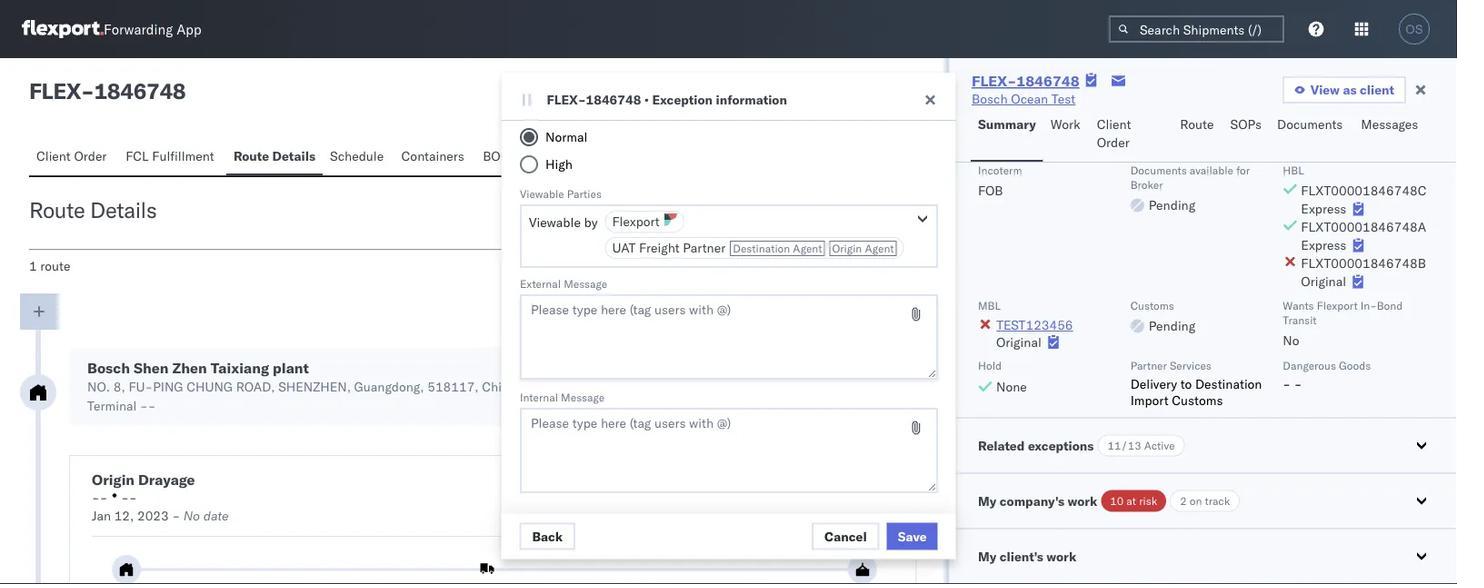 Task type: vqa. For each thing, say whether or not it's contained in the screenshot.
Freight
yes



Task type: describe. For each thing, give the bounding box(es) containing it.
destination inside uat freight partner destination agent
[[733, 242, 790, 256]]

drayage
[[138, 471, 195, 489]]

bosch ocean test link
[[972, 90, 1076, 108]]

12,
[[114, 508, 134, 524]]

flex
[[29, 77, 81, 105]]

internal
[[520, 391, 558, 405]]

flex-1846748
[[972, 72, 1080, 90]]

Search Shipments (/) text field
[[1110, 15, 1285, 43]]

containers inside containers button
[[401, 148, 465, 164]]

active
[[1145, 439, 1176, 452]]

back button
[[520, 523, 576, 550]]

order for left client order button
[[74, 148, 107, 164]]

1 -- from the left
[[92, 490, 108, 506]]

not
[[805, 472, 826, 488]]

documents inside documents available for broker
[[1131, 163, 1187, 176]]

10
[[1111, 494, 1124, 508]]

client's
[[1000, 548, 1044, 564]]

order for the rightmost client order button
[[1097, 135, 1130, 151]]

road,
[[236, 379, 275, 395]]

incoterm fob
[[979, 163, 1023, 198]]

os button
[[1394, 8, 1436, 50]]

my client's work
[[979, 548, 1077, 564]]

view
[[1311, 82, 1340, 98]]

to inside the partner services delivery to destination import customs
[[1181, 376, 1193, 392]]

518117,
[[428, 379, 479, 395]]

1 vertical spatial to
[[857, 472, 869, 488]]

0 horizontal spatial client order button
[[29, 140, 118, 176]]

flex-1846748 link
[[972, 72, 1080, 90]]

express for flxt00001846748c
[[1302, 201, 1347, 216]]

terminal
[[87, 398, 137, 414]]

client for left client order button
[[36, 148, 71, 164]]

0 vertical spatial •
[[645, 92, 649, 108]]

containers button
[[394, 140, 476, 176]]

3 containers
[[599, 497, 674, 513]]

flexport inside wants flexport in-bond transit no
[[1318, 298, 1358, 312]]

freight
[[639, 241, 680, 256]]

0 vertical spatial original
[[1302, 273, 1347, 289]]

0 horizontal spatial partner
[[683, 241, 725, 256]]

guangdong,
[[354, 379, 424, 395]]

2023
[[137, 508, 169, 524]]

pending for documents available for broker
[[1149, 197, 1196, 213]]

message for external message
[[564, 277, 607, 291]]

view as client
[[1311, 82, 1395, 98]]

carrier
[[872, 472, 909, 488]]

2
[[1181, 494, 1187, 508]]

company's
[[1000, 493, 1065, 509]]

flexport inside "button"
[[612, 214, 660, 230]]

bol
[[483, 148, 508, 164]]

flxt00001846748c
[[1302, 182, 1427, 198]]

sent
[[829, 472, 854, 488]]

my for my company's work
[[979, 493, 997, 509]]

0 horizontal spatial documents button
[[516, 140, 600, 176]]

none
[[997, 378, 1027, 394]]

china
[[482, 379, 516, 395]]

0 vertical spatial customs
[[1131, 298, 1175, 312]]

upload
[[573, 82, 617, 97]]

os
[[1406, 22, 1424, 36]]

1 horizontal spatial containers
[[611, 497, 674, 513]]

0 horizontal spatial details
[[90, 196, 157, 224]]

app
[[177, 20, 202, 38]]

forwarding app
[[104, 20, 202, 38]]

work
[[1051, 116, 1081, 132]]

client
[[1361, 82, 1395, 98]]

bosch ocean test
[[972, 91, 1076, 107]]

0 horizontal spatial documents
[[523, 148, 589, 164]]

1 vertical spatial •
[[779, 472, 783, 488]]

flex-1846748 • exception information
[[547, 92, 788, 108]]

services
[[1170, 359, 1212, 372]]

exception
[[652, 92, 713, 108]]

transit
[[1284, 313, 1317, 326]]

save
[[898, 529, 927, 545]]

delivery order:
[[583, 472, 667, 488]]

bond
[[1378, 298, 1403, 312]]

shen
[[134, 359, 169, 377]]

origin agent
[[832, 242, 894, 256]]

work button
[[1044, 108, 1090, 162]]

date
[[203, 508, 229, 524]]

flxt00001846748a
[[1302, 219, 1427, 235]]

documents available for broker
[[1131, 163, 1251, 191]]

client for the rightmost client order button
[[1097, 116, 1132, 132]]

my company's work
[[979, 493, 1098, 509]]

messages button
[[1354, 108, 1429, 162]]

taixiang
[[211, 359, 269, 377]]

related
[[979, 437, 1025, 453]]

test
[[1052, 91, 1076, 107]]

bosch for ocean
[[972, 91, 1008, 107]]

save button
[[887, 523, 938, 550]]

at
[[1127, 494, 1137, 508]]

destination inside the partner services delivery to destination import customs
[[1196, 376, 1263, 392]]

chung
[[187, 379, 233, 395]]

3
[[599, 497, 607, 513]]

broker
[[1131, 177, 1164, 191]]

2 horizontal spatial documents
[[1278, 116, 1344, 132]]

external message
[[520, 277, 607, 291]]

message for internal message
[[561, 391, 604, 405]]

cancel
[[825, 529, 867, 545]]

1846748 for flex-1846748
[[1017, 72, 1080, 90]]

summary
[[979, 116, 1037, 132]]

flexport button
[[605, 211, 684, 233]]

exceptions
[[1028, 437, 1094, 453]]

goods
[[1340, 359, 1372, 372]]

0 vertical spatial route
[[1181, 116, 1215, 132]]

11/13 active
[[1108, 439, 1176, 452]]

1 vertical spatial delivery
[[583, 472, 630, 488]]

not sent to carrier
[[805, 472, 909, 488]]

work for my company's work
[[1068, 493, 1098, 509]]

my for my client's work
[[979, 548, 997, 564]]



Task type: locate. For each thing, give the bounding box(es) containing it.
0 vertical spatial no
[[1284, 332, 1300, 348]]

1 horizontal spatial client order
[[1097, 116, 1132, 151]]

delivery up import
[[1131, 376, 1178, 392]]

route
[[1181, 116, 1215, 132], [234, 148, 269, 164], [29, 196, 85, 224]]

1 vertical spatial details
[[90, 196, 157, 224]]

order:
[[633, 472, 667, 488]]

client order button left fcl
[[29, 140, 118, 176]]

fcl
[[126, 148, 149, 164]]

0 horizontal spatial flex-
[[547, 92, 586, 108]]

2 horizontal spatial flex-
[[972, 72, 1017, 90]]

1 vertical spatial original
[[997, 334, 1042, 350]]

client right work
[[1097, 116, 1132, 132]]

1 horizontal spatial •
[[779, 472, 783, 488]]

0 horizontal spatial client order
[[36, 148, 107, 164]]

1 horizontal spatial client order button
[[1090, 108, 1173, 162]]

partner services delivery to destination import customs
[[1131, 359, 1263, 408]]

details down fcl
[[90, 196, 157, 224]]

1 vertical spatial viewable
[[529, 215, 581, 231]]

my left client's
[[979, 548, 997, 564]]

0 vertical spatial containers
[[401, 148, 465, 164]]

1 horizontal spatial original
[[1302, 273, 1347, 289]]

flexport left in-
[[1318, 298, 1358, 312]]

0 horizontal spatial bosch
[[87, 359, 130, 377]]

to
[[1181, 376, 1193, 392], [857, 472, 869, 488]]

0 horizontal spatial 1846748
[[94, 77, 186, 105]]

1 horizontal spatial destination
[[1196, 376, 1263, 392]]

priority
[[520, 106, 556, 120]]

flexport up the uat
[[612, 214, 660, 230]]

client down flex
[[36, 148, 71, 164]]

messages
[[1362, 116, 1419, 132]]

external
[[520, 277, 561, 291]]

•
[[645, 92, 649, 108], [779, 472, 783, 488]]

route details inside the route details button
[[234, 148, 316, 164]]

schedule button
[[323, 140, 394, 176]]

1 horizontal spatial documents
[[1131, 163, 1187, 176]]

0 horizontal spatial •
[[645, 92, 649, 108]]

wants
[[1284, 298, 1315, 312]]

0 vertical spatial details
[[272, 148, 316, 164]]

flex- up "bosch ocean test"
[[972, 72, 1017, 90]]

2 agent from the left
[[865, 242, 894, 256]]

parties
[[567, 187, 602, 201]]

fcl fulfillment
[[126, 148, 214, 164]]

order
[[1097, 135, 1130, 151], [74, 148, 107, 164]]

1 vertical spatial origin
[[92, 471, 135, 489]]

1 agent from the left
[[793, 242, 822, 256]]

• left exception
[[645, 92, 649, 108]]

pending down broker
[[1149, 197, 1196, 213]]

1 vertical spatial client
[[36, 148, 71, 164]]

work right client's
[[1047, 548, 1077, 564]]

1 vertical spatial flex-
[[547, 92, 586, 108]]

0 horizontal spatial agent
[[793, 242, 822, 256]]

view as client button
[[1283, 76, 1407, 104]]

flex- right order:
[[669, 472, 707, 488]]

documents down normal
[[523, 148, 589, 164]]

partner up import
[[1131, 359, 1168, 372]]

0 vertical spatial viewable
[[520, 187, 564, 201]]

flex- for flex-1846748
[[972, 72, 1017, 90]]

zhen
[[172, 359, 207, 377]]

bosch up summary on the top right
[[972, 91, 1008, 107]]

0 vertical spatial pending
[[1149, 197, 1196, 213]]

1 horizontal spatial details
[[272, 148, 316, 164]]

0 vertical spatial work
[[1068, 493, 1098, 509]]

1 horizontal spatial delivery
[[1131, 376, 1178, 392]]

1 horizontal spatial documents button
[[1271, 108, 1354, 162]]

11/13
[[1108, 439, 1142, 452]]

2 vertical spatial route
[[29, 196, 85, 224]]

documents button
[[1271, 108, 1354, 162], [516, 140, 600, 176]]

1 horizontal spatial route details
[[234, 148, 316, 164]]

work left 10
[[1068, 493, 1098, 509]]

Please type here (tag users with @) text field
[[520, 295, 938, 381], [520, 409, 938, 494]]

0 horizontal spatial no
[[183, 508, 200, 524]]

order left fcl
[[74, 148, 107, 164]]

incoterm
[[979, 163, 1023, 176]]

hbl
[[1284, 163, 1305, 176]]

original down test123456 at bottom
[[997, 334, 1042, 350]]

route up route
[[29, 196, 85, 224]]

2 on track
[[1181, 494, 1231, 508]]

containers left 'bol'
[[401, 148, 465, 164]]

1 pending from the top
[[1149, 197, 1196, 213]]

hold
[[979, 359, 1002, 372]]

route details left schedule
[[234, 148, 316, 164]]

viewable down the high
[[520, 187, 564, 201]]

fulfillment
[[152, 148, 214, 164]]

1 vertical spatial no
[[183, 508, 200, 524]]

route right fulfillment
[[234, 148, 269, 164]]

1 vertical spatial destination
[[1196, 376, 1263, 392]]

documents up broker
[[1131, 163, 1187, 176]]

details inside button
[[272, 148, 316, 164]]

1 horizontal spatial --
[[121, 490, 137, 506]]

1 horizontal spatial no
[[1284, 332, 1300, 348]]

details
[[272, 148, 316, 164], [90, 196, 157, 224]]

uat freight partner destination agent
[[612, 241, 822, 256]]

1 horizontal spatial client
[[1097, 116, 1132, 132]]

origin drayage
[[92, 471, 195, 489]]

client order left fcl
[[36, 148, 107, 164]]

no down transit
[[1284, 332, 1300, 348]]

delivery inside the partner services delivery to destination import customs
[[1131, 376, 1178, 392]]

1 vertical spatial bosch
[[87, 359, 130, 377]]

1 horizontal spatial bosch
[[972, 91, 1008, 107]]

internal message
[[520, 391, 604, 405]]

1 vertical spatial customs
[[1173, 392, 1224, 408]]

please type here (tag users with @) text field for internal message
[[520, 409, 938, 494]]

bosch shen zhen taixiang plant no. 8, fu-ping chung road, shenzhen, guangdong, 518117, china terminal --
[[87, 359, 516, 414]]

route button
[[1173, 108, 1224, 162]]

8,
[[113, 379, 125, 395]]

documents
[[1278, 116, 1344, 132], [523, 148, 589, 164], [1131, 163, 1187, 176]]

0 horizontal spatial client
[[36, 148, 71, 164]]

fu-
[[129, 379, 153, 395]]

-
[[81, 77, 94, 105], [1284, 376, 1291, 392], [1295, 376, 1303, 392], [140, 398, 148, 414], [148, 398, 156, 414], [92, 490, 100, 506], [100, 490, 108, 506], [121, 490, 129, 506], [129, 490, 137, 506], [172, 508, 180, 524]]

0 vertical spatial express
[[1302, 201, 1347, 216]]

2 pending from the top
[[1149, 318, 1196, 334]]

work
[[1068, 493, 1098, 509], [1047, 548, 1077, 564]]

containers
[[401, 148, 465, 164], [611, 497, 674, 513]]

bol button
[[476, 140, 516, 176]]

0 vertical spatial please type here (tag users with @) text field
[[520, 295, 938, 381]]

order inside client order
[[1097, 135, 1130, 151]]

1 horizontal spatial partner
[[1131, 359, 1168, 372]]

please type here (tag users with @) text field for external message
[[520, 295, 938, 381]]

work inside button
[[1047, 548, 1077, 564]]

viewable for viewable by
[[529, 215, 581, 231]]

1 vertical spatial work
[[1047, 548, 1077, 564]]

0 vertical spatial bosch
[[972, 91, 1008, 107]]

forwarding app link
[[22, 20, 202, 38]]

high
[[545, 157, 572, 173]]

0 vertical spatial destination
[[733, 242, 790, 256]]

1 horizontal spatial agent
[[865, 242, 894, 256]]

message
[[564, 277, 607, 291], [561, 391, 604, 405]]

0 vertical spatial origin
[[832, 242, 862, 256]]

1 express from the top
[[1302, 201, 1347, 216]]

0 vertical spatial delivery
[[1131, 376, 1178, 392]]

0 vertical spatial my
[[979, 493, 997, 509]]

containers down order:
[[611, 497, 674, 513]]

available
[[1190, 163, 1234, 176]]

jan
[[92, 508, 111, 524]]

1 vertical spatial partner
[[1131, 359, 1168, 372]]

0 vertical spatial client
[[1097, 116, 1132, 132]]

1 vertical spatial pending
[[1149, 318, 1196, 334]]

agent inside uat freight partner destination agent
[[793, 242, 822, 256]]

1 vertical spatial route details
[[29, 196, 157, 224]]

flex- up normal
[[547, 92, 586, 108]]

sops
[[1231, 116, 1262, 132]]

bosch
[[972, 91, 1008, 107], [87, 359, 130, 377]]

delivery up 3
[[583, 472, 630, 488]]

1 vertical spatial please type here (tag users with @) text field
[[520, 409, 938, 494]]

2 my from the top
[[979, 548, 997, 564]]

documents button up 'viewable parties'
[[516, 140, 600, 176]]

message right internal
[[561, 391, 604, 405]]

order right work button
[[1097, 135, 1130, 151]]

normal
[[545, 130, 587, 146]]

0 horizontal spatial route
[[29, 196, 85, 224]]

flex- for flex-1846748a
[[669, 472, 707, 488]]

uat
[[612, 241, 636, 256]]

2 vertical spatial flex-
[[669, 472, 707, 488]]

customs up services
[[1131, 298, 1175, 312]]

0 vertical spatial message
[[564, 277, 607, 291]]

1 my from the top
[[979, 493, 997, 509]]

documents down view
[[1278, 116, 1344, 132]]

my left company's at right bottom
[[979, 493, 997, 509]]

-- up '12,'
[[121, 490, 137, 506]]

no inside wants flexport in-bond transit no
[[1284, 332, 1300, 348]]

test123456 button
[[997, 317, 1074, 333]]

2 horizontal spatial 1846748
[[1017, 72, 1080, 90]]

viewable down 'viewable parties'
[[529, 215, 581, 231]]

no.
[[87, 379, 110, 395]]

1 horizontal spatial order
[[1097, 135, 1130, 151]]

flex- for flex-1846748 • exception information
[[547, 92, 586, 108]]

0 horizontal spatial flexport
[[612, 214, 660, 230]]

information
[[716, 92, 788, 108]]

0 vertical spatial to
[[1181, 376, 1193, 392]]

by
[[584, 215, 597, 231]]

flex-1846748a
[[669, 472, 771, 488]]

1 please type here (tag users with @) text field from the top
[[520, 295, 938, 381]]

customs down services
[[1173, 392, 1224, 408]]

0 vertical spatial flexport
[[612, 214, 660, 230]]

1 vertical spatial express
[[1302, 237, 1347, 253]]

express up flxt00001846748b
[[1302, 237, 1347, 253]]

0 vertical spatial flex-
[[972, 72, 1017, 90]]

1846748 for flex-1846748 • exception information
[[586, 92, 641, 108]]

route up available
[[1181, 116, 1215, 132]]

my inside button
[[979, 548, 997, 564]]

origin for origin agent
[[832, 242, 862, 256]]

0 horizontal spatial order
[[74, 148, 107, 164]]

2 -- from the left
[[121, 490, 137, 506]]

0 horizontal spatial delivery
[[583, 472, 630, 488]]

client
[[1097, 116, 1132, 132], [36, 148, 71, 164]]

schedule
[[330, 148, 384, 164]]

documents button up hbl
[[1271, 108, 1354, 162]]

1 vertical spatial containers
[[611, 497, 674, 513]]

0 horizontal spatial route details
[[29, 196, 157, 224]]

1 horizontal spatial flex-
[[669, 472, 707, 488]]

1 vertical spatial flexport
[[1318, 298, 1358, 312]]

1846748a
[[707, 472, 771, 488]]

details left schedule
[[272, 148, 316, 164]]

route
[[40, 258, 70, 274]]

import
[[1131, 392, 1169, 408]]

original up wants
[[1302, 273, 1347, 289]]

1 horizontal spatial flexport
[[1318, 298, 1358, 312]]

related exceptions
[[979, 437, 1094, 453]]

bosch up "no."
[[87, 359, 130, 377]]

0 vertical spatial route details
[[234, 148, 316, 164]]

bosch inside bosch shen zhen taixiang plant no. 8, fu-ping chung road, shenzhen, guangdong, 518117, china terminal --
[[87, 359, 130, 377]]

2 express from the top
[[1302, 237, 1347, 253]]

route details button
[[226, 140, 323, 176]]

for
[[1237, 163, 1251, 176]]

0 horizontal spatial --
[[92, 490, 108, 506]]

flex-1846748a button
[[669, 472, 771, 488]]

upload document button
[[561, 76, 785, 104]]

to right sent
[[857, 472, 869, 488]]

on
[[1190, 494, 1203, 508]]

0 vertical spatial partner
[[683, 241, 725, 256]]

message right external
[[564, 277, 607, 291]]

1 horizontal spatial origin
[[832, 242, 862, 256]]

0 horizontal spatial origin
[[92, 471, 135, 489]]

bosch for shen
[[87, 359, 130, 377]]

0 horizontal spatial to
[[857, 472, 869, 488]]

viewable by
[[529, 215, 597, 231]]

-- up the jan
[[92, 490, 108, 506]]

work for my client's work
[[1047, 548, 1077, 564]]

dangerous
[[1284, 359, 1337, 372]]

pending up services
[[1149, 318, 1196, 334]]

partner right freight
[[683, 241, 725, 256]]

no left date
[[183, 508, 200, 524]]

customs inside the partner services delivery to destination import customs
[[1173, 392, 1224, 408]]

client order button up broker
[[1090, 108, 1173, 162]]

0 horizontal spatial original
[[997, 334, 1042, 350]]

back
[[532, 529, 563, 545]]

1 vertical spatial my
[[979, 548, 997, 564]]

flex - 1846748
[[29, 77, 186, 105]]

viewable for viewable parties
[[520, 187, 564, 201]]

route details up route
[[29, 196, 157, 224]]

express for flxt00001846748a
[[1302, 237, 1347, 253]]

0 horizontal spatial containers
[[401, 148, 465, 164]]

partner inside the partner services delivery to destination import customs
[[1131, 359, 1168, 372]]

mbl
[[979, 298, 1001, 312]]

express up flxt00001846748a at the right
[[1302, 201, 1347, 216]]

sops button
[[1224, 108, 1271, 162]]

flexport. image
[[22, 20, 104, 38]]

1 vertical spatial message
[[561, 391, 604, 405]]

pending for customs
[[1149, 318, 1196, 334]]

1 vertical spatial route
[[234, 148, 269, 164]]

jan 12, 2023 - no date
[[92, 508, 229, 524]]

client order right work button
[[1097, 116, 1132, 151]]

1 horizontal spatial 1846748
[[586, 92, 641, 108]]

to down services
[[1181, 376, 1193, 392]]

• left not
[[779, 472, 783, 488]]

2 horizontal spatial route
[[1181, 116, 1215, 132]]

1 horizontal spatial route
[[234, 148, 269, 164]]

1 route
[[29, 258, 70, 274]]

origin for origin drayage
[[92, 471, 135, 489]]

2 please type here (tag users with @) text field from the top
[[520, 409, 938, 494]]

in-
[[1361, 298, 1378, 312]]



